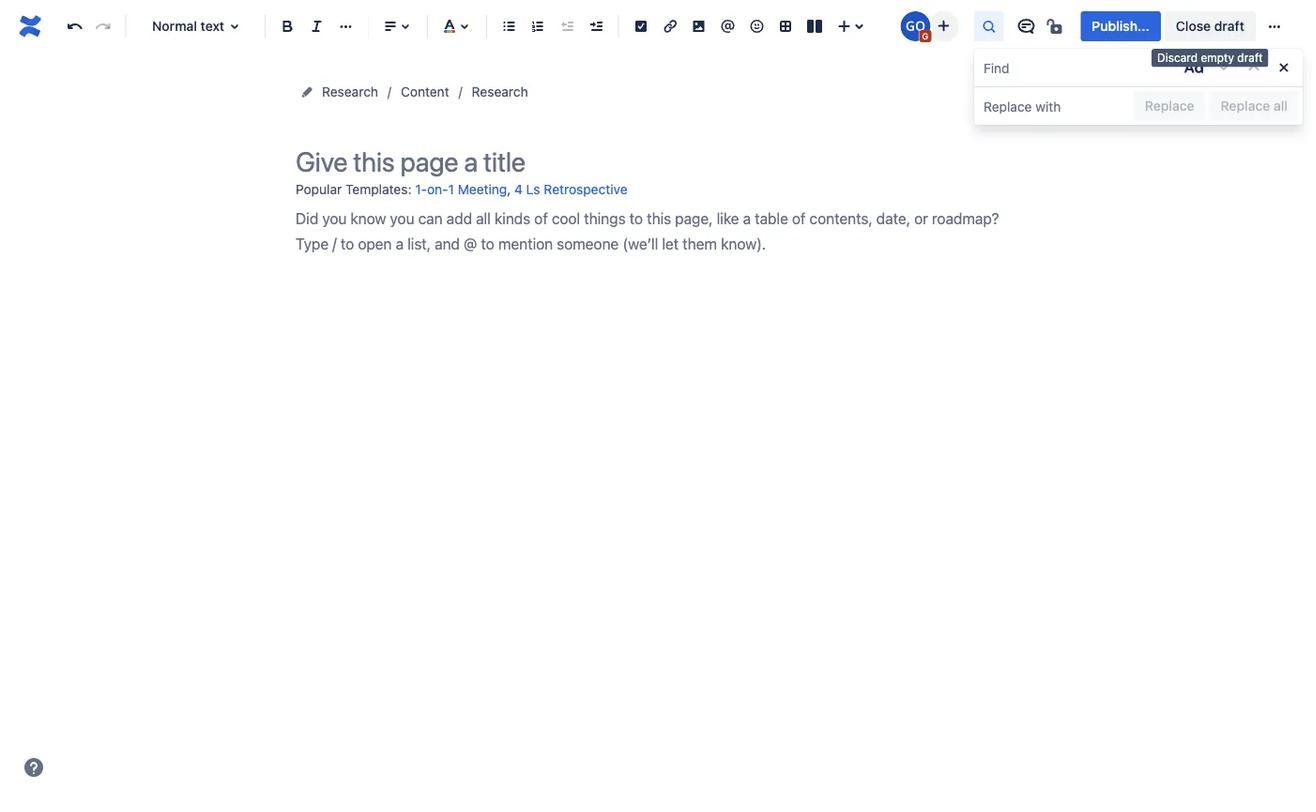 Task type: vqa. For each thing, say whether or not it's contained in the screenshot.
DEVELOPMENT icon's heading
no



Task type: locate. For each thing, give the bounding box(es) containing it.
research link right move this page "image"
[[322, 81, 378, 103]]

normal text
[[152, 18, 224, 34]]

0 horizontal spatial research link
[[322, 81, 378, 103]]

draft inside tooltip
[[1237, 51, 1263, 64]]

research
[[322, 84, 378, 99], [472, 84, 528, 99]]

help image
[[23, 756, 45, 779]]

move this page image
[[299, 84, 314, 99]]

draft up empty
[[1214, 18, 1245, 34]]

meeting
[[458, 182, 507, 197]]

templates:
[[345, 181, 412, 197]]

discard
[[1157, 51, 1198, 64]]

normal text button
[[134, 6, 257, 47]]

ls
[[526, 182, 540, 197]]

1 horizontal spatial research
[[472, 84, 528, 99]]

emoji image
[[746, 15, 768, 38]]

publish...
[[1092, 18, 1150, 34]]

4
[[514, 182, 523, 197]]

draft inside button
[[1214, 18, 1245, 34]]

close image
[[1273, 56, 1295, 79]]

research right move this page "image"
[[322, 84, 378, 99]]

more formatting image
[[335, 15, 357, 38]]

1 research link from the left
[[322, 81, 378, 103]]

action item image
[[630, 15, 652, 38]]

content
[[401, 84, 449, 99]]

4 ls retrospective button
[[514, 175, 628, 206]]

1-
[[415, 182, 427, 197]]

table image
[[774, 15, 797, 38]]

research link down "bullet list ⌘⇧8" icon
[[472, 81, 528, 103]]

research down "bullet list ⌘⇧8" icon
[[472, 84, 528, 99]]

1-on-1 meeting button
[[415, 175, 507, 206]]

,
[[507, 181, 511, 197]]

make page full-width image
[[981, 81, 1003, 103]]

draft
[[1214, 18, 1245, 34], [1237, 51, 1263, 64]]

0 horizontal spatial research
[[322, 84, 378, 99]]

discard empty draft
[[1157, 51, 1263, 64]]

comment icon image
[[1015, 15, 1038, 38]]

1 vertical spatial draft
[[1237, 51, 1263, 64]]

bold ⌘b image
[[276, 15, 299, 38]]

close draft button
[[1165, 11, 1256, 41]]

draft right empty
[[1237, 51, 1263, 64]]

research link
[[322, 81, 378, 103], [472, 81, 528, 103]]

more image
[[1263, 15, 1286, 38]]

2 research from the left
[[472, 84, 528, 99]]

1 horizontal spatial research link
[[472, 81, 528, 103]]

0 vertical spatial draft
[[1214, 18, 1245, 34]]

outdent ⇧tab image
[[556, 15, 578, 38]]

italic ⌘i image
[[306, 15, 328, 38]]

layouts image
[[803, 15, 826, 38]]

popular templates: 1-on-1 meeting , 4 ls retrospective
[[296, 181, 628, 197]]

normal
[[152, 18, 197, 34]]

2 research link from the left
[[472, 81, 528, 103]]



Task type: describe. For each thing, give the bounding box(es) containing it.
gary orlando image
[[900, 11, 931, 41]]

1 research from the left
[[322, 84, 378, 99]]

empty
[[1201, 51, 1234, 64]]

mention image
[[717, 15, 739, 38]]

confluence image
[[15, 11, 45, 41]]

confluence image
[[15, 11, 45, 41]]

close draft
[[1176, 18, 1245, 34]]

text
[[201, 18, 224, 34]]

discard empty draft tooltip
[[1152, 49, 1269, 67]]

undo ⌘z image
[[63, 15, 86, 38]]

Replace with field
[[978, 89, 1130, 123]]

Main content area, start typing to enter text. text field
[[296, 206, 1009, 257]]

bullet list ⌘⇧8 image
[[498, 15, 520, 38]]

publish... button
[[1081, 11, 1161, 41]]

no restrictions image
[[1045, 15, 1068, 38]]

invite to edit image
[[932, 15, 955, 37]]

find and replace image
[[977, 15, 1000, 38]]

link image
[[659, 15, 681, 38]]

retrospective
[[544, 182, 628, 197]]

Give this page a title text field
[[296, 146, 1009, 177]]

popular
[[296, 181, 342, 197]]

redo ⌘⇧z image
[[92, 15, 115, 38]]

content link
[[401, 81, 449, 103]]

numbered list ⌘⇧7 image
[[527, 15, 549, 38]]

on-
[[427, 182, 448, 197]]

close
[[1176, 18, 1211, 34]]

Find field
[[978, 51, 1179, 84]]

add image, video, or file image
[[688, 15, 710, 38]]

match case image
[[1183, 56, 1205, 79]]

align left image
[[379, 15, 401, 38]]

1
[[448, 182, 454, 197]]

indent tab image
[[585, 15, 607, 38]]



